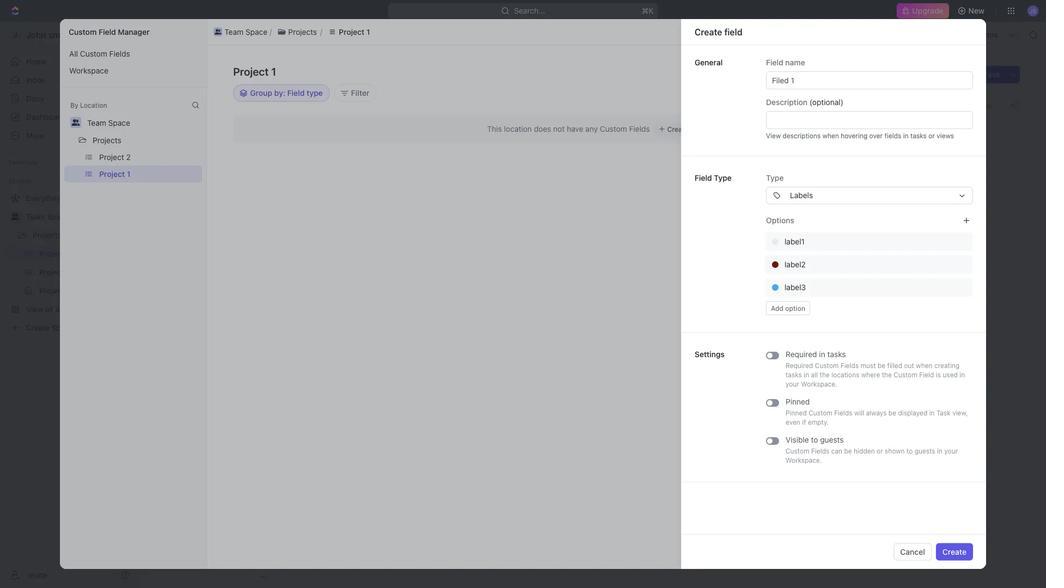 Task type: vqa. For each thing, say whether or not it's contained in the screenshot.
business time image
no



Task type: locate. For each thing, give the bounding box(es) containing it.
share button
[[820, 37, 854, 55]]

shown
[[886, 448, 905, 456]]

field inside button
[[939, 67, 955, 76]]

1 horizontal spatial projects button
[[272, 25, 323, 38]]

task
[[985, 70, 1001, 79], [937, 410, 951, 417]]

1
[[367, 27, 370, 36], [271, 65, 276, 78], [127, 170, 131, 179]]

open
[[822, 130, 840, 138]]

create inside button
[[896, 67, 920, 76]]

1 vertical spatial to
[[812, 436, 819, 445]]

0 vertical spatial list
[[212, 25, 967, 38]]

custom up workspace
[[80, 49, 107, 58]]

0 vertical spatial space
[[246, 27, 268, 36]]

0 horizontal spatial project 2
[[99, 153, 131, 162]]

team space button down location
[[82, 114, 135, 131]]

0 vertical spatial tasks
[[911, 132, 927, 140]]

create left one
[[668, 125, 689, 133]]

dashboards
[[26, 113, 68, 122]]

1 horizontal spatial 1
[[271, 65, 276, 78]]

0 horizontal spatial team space button
[[82, 114, 135, 131]]

create inside button
[[668, 125, 689, 133]]

add inside add task button
[[968, 70, 983, 79]]

workspace. inside required in tasks required custom fields must be filled out when creating tasks in all the locations where the custom field is used in your workspace.
[[802, 381, 838, 389]]

1 horizontal spatial user group image
[[215, 29, 222, 35]]

create left new
[[896, 67, 920, 76]]

1 vertical spatial workspace.
[[786, 457, 822, 465]]

customize button
[[940, 98, 996, 113]]

0 vertical spatial to
[[807, 130, 815, 138]]

1 horizontal spatial be
[[878, 362, 886, 370]]

8 for changed status from
[[890, 130, 894, 138]]

8 mins up fields
[[890, 104, 911, 112]]

this
[[758, 104, 770, 112]]

mins
[[896, 104, 911, 112], [896, 130, 911, 138]]

workspace. down all
[[802, 381, 838, 389]]

2 mins from the top
[[896, 130, 911, 138]]

status
[[762, 130, 781, 138]]

team down location
[[87, 118, 106, 127]]

task inside pinned pinned custom fields will always be displayed in task view, even if empty.
[[937, 410, 951, 417]]

2 vertical spatial space
[[47, 212, 69, 221]]

or left views
[[929, 132, 936, 140]]

1 vertical spatial list
[[60, 45, 207, 79]]

0 vertical spatial mins
[[896, 104, 911, 112]]

project 2 link
[[263, 28, 312, 41], [242, 41, 274, 50]]

1 vertical spatial team
[[87, 118, 106, 127]]

0 vertical spatial 8 mins
[[890, 104, 911, 112]]

sidebar navigation
[[0, 22, 139, 589]]

field left is
[[920, 372, 935, 379]]

Option name... text field
[[785, 279, 951, 297]]

0 horizontal spatial type
[[715, 174, 732, 183]]

0 horizontal spatial project 1
[[99, 170, 131, 179]]

have inside #8678g9yju (you don't have access)
[[738, 113, 754, 121]]

1 8 mins from the top
[[890, 104, 911, 112]]

1 horizontal spatial field
[[863, 67, 879, 76]]

inbox link
[[4, 71, 134, 89]]

mins right over
[[896, 130, 911, 138]]

0 vertical spatial team space
[[225, 27, 268, 36]]

descriptions
[[783, 132, 821, 140]]

be right can
[[845, 448, 853, 456]]

workspace. inside "visible to guests custom fields can be hidden or shown to guests in your workspace."
[[786, 457, 822, 465]]

0 horizontal spatial the
[[820, 372, 830, 379]]

custom inside pinned pinned custom fields will always be displayed in task view, even if empty.
[[809, 410, 833, 417]]

8 right (you
[[890, 104, 894, 112]]

0 vertical spatial project 2
[[277, 30, 309, 39]]

create
[[695, 27, 723, 37], [896, 67, 920, 76], [668, 125, 689, 133], [943, 548, 967, 557]]

2 vertical spatial be
[[845, 448, 853, 456]]

option
[[786, 305, 806, 312]]

1 horizontal spatial type
[[767, 174, 784, 183]]

be inside "visible to guests custom fields can be hidden or shown to guests in your workspace."
[[845, 448, 853, 456]]

user group image inside tree
[[11, 214, 19, 220]]

1 horizontal spatial your
[[945, 448, 959, 456]]

custom field manager
[[69, 28, 150, 37]]

custom
[[69, 28, 97, 37], [80, 49, 107, 58], [600, 125, 628, 134], [816, 362, 839, 370], [894, 372, 918, 379], [809, 410, 833, 417], [786, 448, 810, 456]]

tasks right fields
[[911, 132, 927, 140]]

fields up workspace button
[[109, 49, 130, 58]]

add task
[[968, 70, 1001, 79]]

1 vertical spatial 8
[[890, 130, 894, 138]]

0 horizontal spatial 1
[[127, 170, 131, 179]]

have down created
[[738, 113, 754, 121]]

the down filled
[[883, 372, 893, 379]]

Option name... text field
[[785, 233, 951, 251], [785, 256, 951, 274]]

add left description
[[179, 177, 193, 186]]

be right "always"
[[889, 410, 897, 417]]

mins for created this task by copying
[[896, 104, 911, 112]]

team space inside team space link
[[26, 212, 69, 221]]

or inside "visible to guests custom fields can be hidden or shown to guests in your workspace."
[[877, 448, 884, 456]]

be inside pinned pinned custom fields will always be displayed in task view, even if empty.
[[889, 410, 897, 417]]

from
[[782, 130, 797, 138]]

guests
[[821, 436, 844, 445], [915, 448, 936, 456]]

0 vertical spatial task
[[985, 70, 1001, 79]]

field up all custom fields
[[99, 28, 116, 37]]

be for custom
[[889, 410, 897, 417]]

tasks up locations
[[828, 350, 847, 359]]

0 vertical spatial projects button
[[272, 25, 323, 38]]

view
[[767, 132, 781, 140]]

tasks
[[911, 132, 927, 140], [828, 350, 847, 359], [786, 372, 803, 379]]

be inside required in tasks required custom fields must be filled out when creating tasks in all the locations where the custom field is used in your workspace.
[[878, 362, 886, 370]]

1 vertical spatial team space
[[87, 118, 130, 127]]

workspace. down visible
[[786, 457, 822, 465]]

when
[[823, 132, 840, 140], [917, 362, 933, 370]]

to left open
[[807, 130, 815, 138]]

2
[[304, 30, 309, 39], [269, 41, 274, 50], [217, 65, 227, 83], [126, 153, 131, 162]]

add inside add existing field button
[[817, 67, 831, 76]]

team space button up projects / project 2
[[212, 25, 270, 38]]

2 vertical spatial team
[[26, 212, 45, 221]]

user group image up projects / project 2
[[215, 29, 222, 35]]

Search tasks... text field
[[911, 124, 1020, 140]]

1 vertical spatial space
[[108, 118, 130, 127]]

when inside required in tasks required custom fields must be filled out when creating tasks in all the locations where the custom field is used in your workspace.
[[917, 362, 933, 370]]

field inside button
[[863, 67, 879, 76]]

team space up projects / project 2
[[225, 27, 268, 36]]

pinned pinned custom fields will always be displayed in task view, even if empty.
[[786, 398, 969, 427]]

2 8 mins from the top
[[890, 130, 911, 138]]

0 horizontal spatial team space
[[26, 212, 69, 221]]

0 vertical spatial or
[[929, 132, 936, 140]]

the right all
[[820, 372, 830, 379]]

1 vertical spatial user group image
[[11, 214, 19, 220]]

1 horizontal spatial team space
[[87, 118, 130, 127]]

1 horizontal spatial /
[[235, 41, 238, 50]]

team space down spaces
[[26, 212, 69, 221]]

guests up can
[[821, 436, 844, 445]]

to right visible
[[812, 436, 819, 445]]

visible to guests custom fields can be hidden or shown to guests in your workspace.
[[786, 436, 959, 465]]

new button
[[954, 2, 992, 20]]

0 vertical spatial be
[[878, 362, 886, 370]]

or left shown
[[877, 448, 884, 456]]

1 vertical spatial 8 mins
[[890, 130, 911, 138]]

8 right over
[[890, 130, 894, 138]]

by
[[70, 101, 78, 109]]

location
[[504, 125, 532, 134]]

custom inside "visible to guests custom fields can be hidden or shown to guests in your workspace."
[[786, 448, 810, 456]]

created on nov 17
[[759, 42, 816, 50]]

create right cancel
[[943, 548, 967, 557]]

team space
[[225, 27, 268, 36], [87, 118, 130, 127], [26, 212, 69, 221]]

1 vertical spatial required
[[786, 362, 814, 370]]

create up general
[[695, 27, 723, 37]]

field inside required in tasks required custom fields must be filled out when creating tasks in all the locations where the custom field is used in your workspace.
[[920, 372, 935, 379]]

0 vertical spatial team space button
[[212, 25, 270, 38]]

8
[[890, 104, 894, 112], [890, 130, 894, 138]]

2 vertical spatial 1
[[127, 170, 131, 179]]

team space button
[[212, 25, 270, 38], [82, 114, 135, 131]]

1 horizontal spatial space
[[108, 118, 130, 127]]

8 mins
[[890, 104, 911, 112], [890, 130, 911, 138]]

your up even
[[786, 381, 800, 389]]

fields left will
[[835, 410, 853, 417]]

don't
[[720, 113, 737, 121]]

over
[[870, 132, 883, 140]]

task up customize
[[985, 70, 1001, 79]]

add for add task
[[968, 70, 983, 79]]

be left filled
[[878, 362, 886, 370]]

custom up all
[[816, 362, 839, 370]]

2 horizontal spatial be
[[889, 410, 897, 417]]

field
[[725, 27, 743, 37], [863, 67, 879, 76], [939, 67, 955, 76]]

0 horizontal spatial your
[[786, 381, 800, 389]]

created
[[759, 42, 784, 50]]

task sidebar navigation tab list
[[931, 66, 955, 130]]

your
[[786, 381, 800, 389], [945, 448, 959, 456]]

⌘k
[[642, 6, 654, 15]]

2 horizontal spatial 1
[[367, 27, 370, 36]]

your down view,
[[945, 448, 959, 456]]

1 vertical spatial projects button
[[88, 131, 126, 149]]

to
[[807, 130, 815, 138], [812, 436, 819, 445], [907, 448, 913, 456]]

custom up empty.
[[809, 410, 833, 417]]

add left option
[[772, 305, 784, 312]]

mins for changed status from
[[896, 130, 911, 138]]

tree
[[4, 190, 134, 337]]

or
[[929, 132, 936, 140], [877, 448, 884, 456]]

1 horizontal spatial when
[[917, 362, 933, 370]]

user group image inside team space button
[[215, 29, 222, 35]]

have
[[738, 113, 754, 121], [567, 125, 584, 134]]

team space link
[[26, 208, 132, 226]]

tree containing team space
[[4, 190, 134, 337]]

when right the "out" on the bottom of the page
[[917, 362, 933, 370]]

your inside "visible to guests custom fields can be hidden or shown to guests in your workspace."
[[945, 448, 959, 456]]

projects inside the 'sidebar' navigation
[[33, 231, 61, 240]]

create field
[[695, 27, 743, 37]]

in inside "visible to guests custom fields can be hidden or shown to guests in your workspace."
[[938, 448, 943, 456]]

0 horizontal spatial guests
[[821, 436, 844, 445]]

team down spaces
[[26, 212, 45, 221]]

0 vertical spatial user group image
[[215, 29, 222, 35]]

field for create new field
[[939, 67, 955, 76]]

gantt
[[346, 101, 366, 110]]

1 vertical spatial project 1 button
[[94, 166, 202, 183]]

1 vertical spatial when
[[917, 362, 933, 370]]

0 horizontal spatial or
[[877, 448, 884, 456]]

favorites button
[[4, 156, 42, 169]]

1 horizontal spatial have
[[738, 113, 754, 121]]

space inside team space link
[[47, 212, 69, 221]]

1 vertical spatial project 2
[[165, 65, 230, 83]]

add task button
[[962, 66, 1008, 83]]

projects / project 2
[[202, 41, 274, 50]]

required
[[786, 350, 818, 359], [786, 362, 814, 370]]

2 option name... text field from the top
[[785, 256, 951, 274]]

upgrade
[[913, 6, 944, 15]]

0 vertical spatial team
[[225, 27, 244, 36]]

team space down location
[[87, 118, 130, 127]]

task left view,
[[937, 410, 951, 417]]

team up projects / project 2
[[225, 27, 244, 36]]

0 vertical spatial workspace.
[[802, 381, 838, 389]]

team inside tree
[[26, 212, 45, 221]]

0 vertical spatial required
[[786, 350, 818, 359]]

Type text field
[[791, 188, 954, 204]]

0 horizontal spatial have
[[567, 125, 584, 134]]

1 horizontal spatial project 1 button
[[323, 25, 376, 38]]

create one button
[[655, 123, 707, 136]]

settings
[[695, 350, 725, 359]]

0 vertical spatial your
[[786, 381, 800, 389]]

tasks left all
[[786, 372, 803, 379]]

fields inside button
[[109, 49, 130, 58]]

add left existing
[[817, 67, 831, 76]]

list
[[212, 25, 967, 38], [60, 45, 207, 79], [60, 149, 207, 183]]

guests right shown
[[915, 448, 936, 456]]

1 pinned from the top
[[786, 398, 810, 407]]

when left "hovering"
[[823, 132, 840, 140]]

activity
[[933, 86, 954, 92]]

None text field
[[767, 111, 974, 129]]

dashboards link
[[4, 109, 134, 126]]

1 horizontal spatial tasks
[[828, 350, 847, 359]]

1 mins from the top
[[896, 104, 911, 112]]

to right shown
[[907, 448, 913, 456]]

0 vertical spatial have
[[738, 113, 754, 121]]

hovering
[[842, 132, 868, 140]]

fields up locations
[[841, 362, 859, 370]]

cancel
[[901, 548, 926, 557]]

add inside add description button
[[179, 177, 193, 186]]

2 pinned from the top
[[786, 410, 807, 417]]

user group image
[[215, 29, 222, 35], [11, 214, 19, 220]]

2 vertical spatial team space
[[26, 212, 69, 221]]

0 vertical spatial 1
[[367, 27, 370, 36]]

your inside required in tasks required custom fields must be filled out when creating tasks in all the locations where the custom field is used in your workspace.
[[786, 381, 800, 389]]

1 8 from the top
[[890, 104, 894, 112]]

0 horizontal spatial tasks
[[786, 372, 803, 379]]

0 horizontal spatial user group image
[[11, 214, 19, 220]]

1 horizontal spatial guests
[[915, 448, 936, 456]]

inbox
[[26, 76, 45, 85]]

add for add existing field
[[817, 67, 831, 76]]

1 vertical spatial or
[[877, 448, 884, 456]]

gantt link
[[344, 98, 366, 113]]

0 horizontal spatial when
[[823, 132, 840, 140]]

fields left can
[[812, 448, 830, 456]]

empty.
[[809, 419, 829, 427]]

0 horizontal spatial projects button
[[88, 131, 126, 149]]

out
[[905, 362, 915, 370]]

2 horizontal spatial project 2
[[277, 30, 309, 39]]

team for team space link
[[26, 212, 45, 221]]

2 8 from the top
[[890, 130, 894, 138]]

0 vertical spatial option name... text field
[[785, 233, 951, 251]]

always
[[867, 410, 887, 417]]

2 horizontal spatial team space
[[225, 27, 268, 36]]

8 mins right over
[[890, 130, 911, 138]]

new
[[922, 67, 937, 76]]

2 vertical spatial tasks
[[786, 372, 803, 379]]

0 horizontal spatial task
[[937, 410, 951, 417]]

have right not
[[567, 125, 584, 134]]

2 horizontal spatial field
[[939, 67, 955, 76]]

0 vertical spatial when
[[823, 132, 840, 140]]

project
[[339, 27, 365, 36], [277, 30, 302, 39], [242, 41, 267, 50], [233, 65, 269, 78], [165, 65, 214, 83], [99, 153, 124, 162], [99, 170, 125, 179]]

0 vertical spatial pinned
[[786, 398, 810, 407]]

custom down visible
[[786, 448, 810, 456]]

field down one
[[695, 174, 713, 183]]

nov
[[795, 42, 807, 50]]

user group image down spaces
[[11, 214, 19, 220]]

mins up fields
[[896, 104, 911, 112]]

2 type from the left
[[767, 174, 784, 183]]

add up customize
[[968, 70, 983, 79]]

1 horizontal spatial team
[[87, 118, 106, 127]]

1 vertical spatial be
[[889, 410, 897, 417]]

1 the from the left
[[820, 372, 830, 379]]

created this task by copying
[[731, 104, 822, 112]]

1 horizontal spatial the
[[883, 372, 893, 379]]

custom up the all
[[69, 28, 97, 37]]

space
[[246, 27, 268, 36], [108, 118, 130, 127], [47, 212, 69, 221]]

team
[[225, 27, 244, 36], [87, 118, 106, 127], [26, 212, 45, 221]]

2 vertical spatial list
[[60, 149, 207, 183]]

fields inside "visible to guests custom fields can be hidden or shown to guests in your workspace."
[[812, 448, 830, 456]]

1 vertical spatial your
[[945, 448, 959, 456]]

1 horizontal spatial or
[[929, 132, 936, 140]]



Task type: describe. For each thing, give the bounding box(es) containing it.
8 mins for created this task by copying
[[890, 104, 911, 112]]

list containing team space
[[212, 25, 967, 38]]

show closed
[[219, 128, 259, 136]]

1 horizontal spatial project 2
[[165, 65, 230, 83]]

options
[[767, 216, 795, 225]]

not
[[554, 125, 565, 134]]

all
[[69, 49, 78, 58]]

does
[[534, 125, 552, 134]]

create inside button
[[943, 548, 967, 557]]

can
[[832, 448, 843, 456]]

list containing project 2
[[60, 149, 207, 183]]

user group image
[[149, 32, 156, 38]]

2 horizontal spatial project 1
[[339, 27, 370, 36]]

dates
[[480, 131, 500, 140]]

filled
[[888, 362, 903, 370]]

create for new
[[896, 67, 920, 76]]

invite
[[28, 571, 47, 580]]

view,
[[953, 410, 969, 417]]

changed
[[733, 130, 760, 138]]

description (optional)
[[767, 98, 844, 107]]

add description
[[179, 177, 235, 186]]

field for add existing field
[[863, 67, 879, 76]]

board link
[[177, 98, 201, 113]]

task inside button
[[985, 70, 1001, 79]]

automations
[[953, 30, 999, 39]]

project 2 inside button
[[99, 153, 131, 162]]

field name
[[767, 58, 806, 67]]

will
[[855, 410, 865, 417]]

add existing field
[[817, 67, 879, 76]]

home link
[[4, 53, 134, 70]]

2 horizontal spatial /
[[259, 30, 261, 39]]

team space for team space link
[[26, 212, 69, 221]]

type inside dropdown button
[[767, 174, 784, 183]]

1 option name... text field from the top
[[785, 233, 951, 251]]

field type
[[695, 174, 732, 183]]

project 2 button
[[94, 149, 202, 166]]

cancel button
[[894, 544, 932, 561]]

created
[[733, 104, 757, 112]]

type button
[[767, 174, 974, 204]]

0 horizontal spatial /
[[207, 30, 209, 39]]

team for bottommost team space button
[[87, 118, 106, 127]]

any
[[586, 125, 598, 134]]

view descriptions when hovering over fields in tasks or views
[[767, 132, 955, 140]]

spaces
[[9, 177, 32, 185]]

locations
[[832, 372, 860, 379]]

0 horizontal spatial project 1 button
[[94, 166, 202, 183]]

by
[[786, 104, 794, 112]]

all custom fields button
[[64, 45, 202, 62]]

fields inside required in tasks required custom fields must be filled out when creating tasks in all the locations where the custom field is used in your workspace.
[[841, 362, 859, 370]]

displayed
[[899, 410, 928, 417]]

show
[[219, 128, 236, 136]]

description
[[195, 177, 235, 186]]

Edit task name text field
[[158, 94, 627, 115]]

field down created
[[767, 58, 784, 67]]

docs link
[[4, 90, 134, 107]]

where
[[862, 372, 881, 379]]

1 vertical spatial team space button
[[82, 114, 135, 131]]

task sidebar content section
[[697, 59, 926, 562]]

if
[[803, 419, 807, 427]]

customize
[[954, 101, 992, 110]]

1 vertical spatial project 1
[[233, 65, 276, 78]]

2 vertical spatial to
[[907, 448, 913, 456]]

task
[[771, 104, 784, 112]]

add for add description
[[179, 177, 193, 186]]

calendar link
[[252, 98, 287, 113]]

used
[[943, 372, 958, 379]]

custom right any
[[600, 125, 628, 134]]

team space for bottommost team space button
[[87, 118, 130, 127]]

or for when
[[929, 132, 936, 140]]

access)
[[756, 113, 780, 121]]

fields left create one button
[[630, 125, 650, 134]]

(you
[[861, 104, 875, 112]]

must
[[861, 362, 877, 370]]

1 required from the top
[[786, 350, 818, 359]]

project inside button
[[99, 153, 124, 162]]

#8678g9yju
[[822, 104, 859, 112]]

send button
[[883, 533, 915, 550]]

2 horizontal spatial space
[[246, 27, 268, 36]]

create new field button
[[890, 63, 961, 80]]

table link
[[305, 98, 326, 113]]

automations button
[[948, 27, 1004, 43]]

tree inside the 'sidebar' navigation
[[4, 190, 134, 337]]

to inside task sidebar content section
[[807, 130, 815, 138]]

share
[[827, 41, 848, 50]]

manager
[[118, 28, 150, 37]]

1 vertical spatial tasks
[[828, 350, 847, 359]]

attachments button
[[158, 245, 627, 271]]

8 for created this task by copying
[[890, 104, 894, 112]]

2 horizontal spatial tasks
[[911, 132, 927, 140]]

all custom fields
[[69, 49, 130, 58]]

2 horizontal spatial team
[[225, 27, 244, 36]]

create for one
[[668, 125, 689, 133]]

add option
[[772, 305, 806, 312]]

8 mins for changed status from
[[890, 130, 911, 138]]

creating
[[935, 362, 960, 370]]

general
[[695, 58, 723, 67]]

subtasks
[[205, 216, 243, 227]]

1 vertical spatial guests
[[915, 448, 936, 456]]

0 horizontal spatial field
[[725, 27, 743, 37]]

board
[[179, 101, 201, 110]]

workspace button
[[64, 62, 202, 79]]

on
[[786, 42, 794, 50]]

create for field
[[695, 27, 723, 37]]

1 vertical spatial have
[[567, 125, 584, 134]]

list containing all custom fields
[[60, 45, 207, 79]]

2 the from the left
[[883, 372, 893, 379]]

all
[[812, 372, 819, 379]]

custom down the "out" on the bottom of the page
[[894, 372, 918, 379]]

in inside pinned pinned custom fields will always be displayed in task view, even if empty.
[[930, 410, 935, 417]]

new
[[969, 6, 985, 15]]

custom inside button
[[80, 49, 107, 58]]

subtasks button
[[201, 212, 247, 231]]

1 horizontal spatial team space button
[[212, 25, 270, 38]]

or for guests
[[877, 448, 884, 456]]

(optional)
[[810, 98, 844, 107]]

fields
[[885, 132, 902, 140]]

upgrade link
[[898, 3, 950, 19]]

copying
[[796, 104, 820, 112]]

add for add option
[[772, 305, 784, 312]]

required in tasks required custom fields must be filled out when creating tasks in all the locations where the custom field is used in your workspace.
[[786, 350, 966, 389]]

views
[[937, 132, 955, 140]]

list link
[[219, 98, 234, 113]]

2 inside button
[[126, 153, 131, 162]]

home
[[26, 57, 47, 66]]

Enter name... text field
[[767, 71, 974, 89]]

hidden
[[854, 448, 876, 456]]

1 type from the left
[[715, 174, 732, 183]]

by location
[[70, 101, 107, 109]]

calendar
[[254, 101, 287, 110]]

2 required from the top
[[786, 362, 814, 370]]

existing
[[833, 67, 861, 76]]

fields inside pinned pinned custom fields will always be displayed in task view, even if empty.
[[835, 410, 853, 417]]

show closed button
[[206, 126, 264, 139]]

add description button
[[162, 173, 623, 191]]

send
[[890, 537, 908, 546]]

0 vertical spatial project 1 button
[[323, 25, 376, 38]]

attachments
[[158, 252, 217, 264]]

create button
[[937, 544, 974, 561]]

be for guests
[[845, 448, 853, 456]]

one
[[691, 125, 702, 133]]

0 vertical spatial guests
[[821, 436, 844, 445]]

2 vertical spatial project 1
[[99, 170, 131, 179]]



